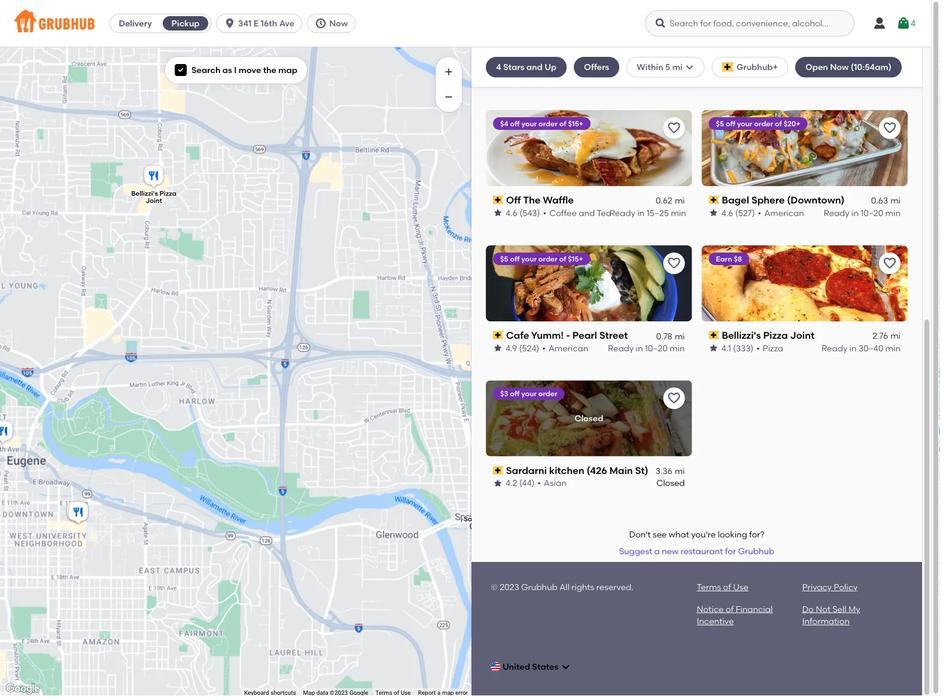 Task type: vqa. For each thing, say whether or not it's contained in the screenshot.


Task type: describe. For each thing, give the bounding box(es) containing it.
4 for 4 stars and up
[[496, 62, 502, 72]]

• asian
[[538, 478, 567, 489]]

star icon image for sardarni kitchen (426 main st)
[[493, 479, 503, 488]]

google image
[[3, 682, 43, 696]]

do
[[803, 604, 814, 614]]

order for sphere
[[755, 119, 774, 128]]

subscription pass image for cafe yumm! - pearl street
[[493, 331, 504, 340]]

within 5 mi
[[637, 62, 683, 72]]

information
[[803, 616, 850, 627]]

for
[[726, 547, 737, 557]]

min for bagel sphere (downtown)
[[886, 208, 901, 218]]

(333)
[[734, 343, 754, 353]]

order for kitchen
[[539, 390, 558, 398]]

4.9 (1596)
[[506, 73, 543, 83]]

star icon image for bellizzi's pizza joint
[[709, 343, 719, 353]]

subscription pass image for bagel sphere (downtown)
[[709, 196, 720, 204]]

in for bagel sphere (downtown)
[[852, 208, 859, 218]]

now inside button
[[329, 18, 348, 28]]

sell
[[833, 604, 847, 614]]

4.6 (527)
[[722, 208, 756, 218]]

suggest a new restaurant for grubhub button
[[614, 541, 780, 562]]

ready for cafe yumm! - east 13th
[[825, 73, 850, 83]]

min for cafe yumm! - east 13th
[[886, 73, 901, 83]]

all
[[560, 583, 570, 593]]

mi for qdoba mexican eats
[[675, 60, 685, 71]]

4.6 for off the waffle
[[506, 208, 518, 218]]

1 horizontal spatial svg image
[[685, 62, 695, 72]]

in for cafe yumm! - east 13th
[[852, 73, 860, 83]]

bellizzi's pizza joint image
[[142, 164, 166, 190]]

(426 inside map region
[[470, 523, 484, 531]]

new
[[662, 547, 679, 557]]

1 vertical spatial closed
[[657, 478, 685, 489]]

of for waffle
[[560, 119, 567, 128]]

reserved.
[[597, 583, 634, 593]]

subscription pass image for cafe yumm! - east 13th
[[709, 61, 720, 69]]

your for cafe
[[522, 254, 537, 263]]

save this restaurant image for bagel sphere (downtown)
[[883, 121, 898, 135]]

main inside sardarni kitchen (426 main st)
[[485, 523, 501, 531]]

4 for 4
[[911, 18, 916, 28]]

ready in 30–40 min
[[822, 343, 901, 353]]

united
[[503, 662, 531, 672]]

4.6 for bagel sphere (downtown)
[[722, 208, 734, 218]]

• pizza
[[757, 343, 784, 353]]

min for cafe yumm! - pearl street
[[670, 343, 685, 353]]

terms of use link
[[697, 583, 749, 593]]

mi for bellizzi's pizza joint
[[891, 331, 901, 341]]

off for cafe
[[510, 254, 520, 263]]

sardarni kitchen (426 main st) inside map region
[[464, 515, 518, 531]]

• for bellizzi's pizza joint
[[757, 343, 760, 353]]

4 button
[[897, 13, 916, 34]]

1 vertical spatial grubhub
[[522, 583, 558, 593]]

policy
[[835, 583, 858, 593]]

• for bagel sphere (downtown)
[[759, 208, 762, 218]]

pickup button
[[161, 14, 211, 33]]

grubhub plus flag logo image
[[723, 62, 735, 72]]

bagel sphere (downtown) logo image
[[702, 110, 908, 186]]

american for cafe yumm! - pearl street
[[549, 343, 589, 353]]

restaurant
[[681, 547, 724, 557]]

15–25 for off the waffle
[[647, 208, 669, 218]]

subscription pass image for qdoba mexican eats
[[493, 61, 504, 69]]

open now (10:54am)
[[806, 62, 892, 72]]

4.6 (543)
[[506, 208, 540, 218]]

2 vertical spatial pizza
[[763, 343, 784, 353]]

4.2 for cafe yumm! - east 13th
[[722, 73, 734, 83]]

min for bellizzi's pizza joint
[[886, 343, 901, 353]]

• for off the waffle
[[543, 208, 547, 218]]

$4
[[501, 119, 509, 128]]

svg image for 4
[[897, 16, 911, 31]]

0.62 mi
[[656, 196, 685, 206]]

open
[[806, 62, 829, 72]]

search
[[192, 65, 221, 75]]

0 vertical spatial (426
[[587, 465, 608, 476]]

off for bagel
[[726, 119, 736, 128]]

0 vertical spatial closed
[[575, 414, 604, 424]]

in for bellizzi's pizza joint
[[850, 343, 857, 353]]

ready in 10–20 min for qdoba mexican eats
[[608, 73, 685, 83]]

bagel sphere (downtown)
[[722, 194, 845, 206]]

pickup
[[172, 18, 200, 28]]

privacy policy link
[[803, 583, 858, 593]]

delivery button
[[110, 14, 161, 33]]

mi for off the waffle
[[675, 196, 685, 206]]

e
[[254, 18, 259, 28]]

1 horizontal spatial main
[[610, 465, 633, 476]]

off the waffle
[[506, 194, 574, 206]]

the
[[263, 65, 277, 75]]

• for qdoba mexican eats
[[546, 73, 549, 83]]

2.76 mi
[[873, 331, 901, 341]]

don't
[[630, 530, 651, 540]]

star icon image for off the waffle
[[493, 208, 503, 218]]

use
[[734, 583, 749, 593]]

2023
[[500, 583, 520, 593]]

off for off
[[511, 119, 520, 128]]

sphere
[[752, 194, 785, 206]]

suggest
[[620, 547, 653, 557]]

- for pearl
[[566, 330, 571, 341]]

earn $8
[[717, 254, 743, 263]]

0.63
[[872, 196, 889, 206]]

search as i move the map
[[192, 65, 298, 75]]

waffle
[[543, 194, 574, 206]]

$5 for bagel
[[717, 119, 725, 128]]

10–20 for qdoba mexican eats
[[645, 73, 668, 83]]

svg image inside 341 e 16th ave button
[[224, 17, 236, 29]]

terms of use
[[697, 583, 749, 593]]

don't see what you're looking for?
[[630, 530, 765, 540]]

bellizzi's inside map region
[[131, 190, 158, 198]]

svg image up 0.45
[[655, 17, 667, 29]]

(downtown)
[[788, 194, 845, 206]]

eats
[[588, 59, 609, 71]]

4.1 (333)
[[722, 343, 754, 353]]

0.78
[[657, 331, 673, 341]]

st) inside sardarni kitchen (426 main st)
[[503, 523, 512, 531]]

min for off the waffle
[[671, 208, 687, 218]]

notice
[[697, 604, 724, 614]]

do not sell my information link
[[803, 604, 861, 627]]

0.63 mi
[[872, 196, 901, 206]]

i
[[234, 65, 237, 75]]

ready for qdoba mexican eats
[[608, 73, 634, 83]]

cafe yumm! - pearl street
[[506, 330, 628, 341]]

• for sardarni kitchen (426 main st)
[[538, 478, 541, 489]]

proceed to button
[[859, 430, 941, 451]]

• coffee and tea
[[543, 208, 612, 218]]

to
[[932, 435, 941, 445]]

0.45 mi
[[656, 60, 685, 71]]

united states button
[[491, 656, 571, 678]]

16th
[[261, 18, 277, 28]]

delivery
[[119, 18, 152, 28]]

in for off the waffle
[[638, 208, 645, 218]]

save this restaurant image for cafe yumm! - pearl street
[[667, 256, 682, 271]]

grubhub+
[[737, 62, 779, 72]]

not
[[816, 604, 831, 614]]

offers
[[585, 62, 610, 72]]

(1596)
[[519, 73, 543, 83]]

4.2 for sardarni kitchen (426 main st)
[[506, 478, 518, 489]]

cafe yumm! - east 13th
[[722, 59, 831, 71]]

notice of financial incentive
[[697, 604, 773, 627]]

yumm! for east
[[748, 59, 780, 71]]

rights
[[572, 583, 595, 593]]

pearl
[[573, 330, 598, 341]]

1 vertical spatial pizza
[[764, 330, 789, 341]]

(10:54am)
[[851, 62, 892, 72]]

4.9 (524)
[[506, 343, 540, 353]]

0.46 mi
[[872, 60, 901, 71]]

street
[[600, 330, 628, 341]]

you're
[[692, 530, 716, 540]]

5
[[666, 62, 671, 72]]

cafe for cafe yumm! - pearl street
[[506, 330, 530, 341]]

sardarni inside map region
[[464, 515, 492, 523]]

map region
[[0, 0, 611, 696]]

your for bagel
[[738, 119, 753, 128]]

star icon image for cafe yumm! - east 13th
[[709, 73, 719, 82]]



Task type: locate. For each thing, give the bounding box(es) containing it.
american
[[770, 73, 810, 83], [765, 208, 805, 218], [549, 343, 589, 353]]

subscription pass image
[[493, 61, 504, 69], [493, 196, 504, 204], [709, 196, 720, 204]]

star icon image left 4.9 (1596) on the right
[[493, 73, 503, 82]]

• down grubhub+
[[763, 73, 767, 83]]

0 vertical spatial 4.2
[[722, 73, 734, 83]]

ready down (downtown) at the top right of page
[[824, 208, 850, 218]]

yumm! for pearl
[[532, 330, 564, 341]]

svg image
[[873, 16, 888, 31], [224, 17, 236, 29], [655, 17, 667, 29], [177, 67, 184, 74], [561, 662, 571, 672]]

order for the
[[539, 119, 558, 128]]

1 vertical spatial bellizzi's pizza joint
[[722, 330, 815, 341]]

ready down eats
[[608, 73, 634, 83]]

4 stars and up
[[496, 62, 557, 72]]

save this restaurant image for off the waffle
[[667, 121, 682, 135]]

cafe
[[722, 59, 746, 71], [506, 330, 530, 341]]

0 horizontal spatial -
[[566, 330, 571, 341]]

off
[[506, 194, 521, 206]]

sardarni kitchen (426 main st)
[[506, 465, 649, 476], [464, 515, 518, 531]]

1 horizontal spatial $5
[[717, 119, 725, 128]]

0 horizontal spatial and
[[527, 62, 543, 72]]

• american down bagel sphere (downtown)
[[759, 208, 805, 218]]

• down off the waffle on the top of the page
[[543, 208, 547, 218]]

of left $20+
[[776, 119, 783, 128]]

0 horizontal spatial grubhub
[[522, 583, 558, 593]]

0 horizontal spatial ready in 15–25 min
[[610, 208, 687, 218]]

what
[[669, 530, 690, 540]]

mi for cafe yumm! - east 13th
[[891, 60, 901, 71]]

$15+ down • coffee and tea
[[568, 254, 584, 263]]

cafe yumm! - pearl street image
[[0, 420, 15, 446]]

0 horizontal spatial bellizzi's pizza joint
[[131, 190, 177, 205]]

your
[[522, 119, 537, 128], [738, 119, 753, 128], [522, 254, 537, 263], [522, 390, 537, 398]]

2 4.9 from the top
[[506, 343, 517, 353]]

1 horizontal spatial ready in 15–25 min
[[825, 73, 901, 83]]

kitchen
[[550, 465, 585, 476], [494, 515, 518, 523]]

1 horizontal spatial joint
[[791, 330, 815, 341]]

in for cafe yumm! - pearl street
[[636, 343, 643, 353]]

states
[[533, 662, 559, 672]]

1 horizontal spatial closed
[[657, 478, 685, 489]]

$3 off your order
[[501, 390, 558, 398]]

and for tea
[[579, 208, 595, 218]]

language select image
[[491, 662, 501, 672]]

$5
[[717, 119, 725, 128], [501, 254, 509, 263]]

1 vertical spatial cafe
[[506, 330, 530, 341]]

proceed to 
[[896, 435, 941, 445]]

save this restaurant button for bellizzi's pizza joint
[[880, 253, 901, 274]]

your down (4954)
[[738, 119, 753, 128]]

341
[[238, 18, 252, 28]]

$3
[[501, 390, 509, 398]]

star icon image left 4.9 (524)
[[493, 343, 503, 353]]

1 horizontal spatial 4
[[911, 18, 916, 28]]

svg image left search
[[177, 67, 184, 74]]

ready for cafe yumm! - pearl street
[[608, 343, 634, 353]]

bagel
[[722, 194, 750, 206]]

1 horizontal spatial grubhub
[[739, 547, 775, 557]]

and for up
[[527, 62, 543, 72]]

0 vertical spatial st)
[[636, 465, 649, 476]]

your right $3
[[522, 390, 537, 398]]

american for cafe yumm! - east 13th
[[770, 73, 810, 83]]

sardarni kitchen (426 main st) up asian
[[506, 465, 649, 476]]

1 4.9 from the top
[[506, 73, 517, 83]]

st) left 3.36 at the bottom right of the page
[[636, 465, 649, 476]]

1 vertical spatial bellizzi's
[[722, 330, 762, 341]]

2 vertical spatial 10–20
[[645, 343, 668, 353]]

1 vertical spatial main
[[485, 523, 501, 531]]

subscription pass image for bellizzi's pizza joint
[[709, 331, 720, 340]]

4.6 down bagel
[[722, 208, 734, 218]]

do not sell my information
[[803, 604, 861, 627]]

st)
[[636, 465, 649, 476], [503, 523, 512, 531]]

svg image right the states
[[561, 662, 571, 672]]

1 horizontal spatial now
[[831, 62, 849, 72]]

1 horizontal spatial (426
[[587, 465, 608, 476]]

stars
[[504, 62, 525, 72]]

4.6
[[506, 208, 518, 218], [722, 208, 734, 218]]

0 horizontal spatial bellizzi's
[[131, 190, 158, 198]]

min down 0.45 mi
[[670, 73, 685, 83]]

(524)
[[519, 343, 540, 353]]

0 horizontal spatial (426
[[470, 523, 484, 531]]

ready for off the waffle
[[610, 208, 636, 218]]

15–25 for cafe yumm! - east 13th
[[862, 73, 884, 83]]

0 horizontal spatial 4.6
[[506, 208, 518, 218]]

0 vertical spatial ready in 15–25 min
[[825, 73, 901, 83]]

subscription pass image for off the waffle
[[493, 196, 504, 204]]

1 horizontal spatial bellizzi's pizza joint
[[722, 330, 815, 341]]

kitchen up asian
[[550, 465, 585, 476]]

move
[[239, 65, 261, 75]]

off down the 4.6 (543)
[[510, 254, 520, 263]]

st) down 4.2 (44)
[[503, 523, 512, 531]]

0 horizontal spatial kitchen
[[494, 515, 518, 523]]

• right (333)
[[757, 343, 760, 353]]

looking
[[718, 530, 748, 540]]

1 horizontal spatial 4.6
[[722, 208, 734, 218]]

map
[[279, 65, 298, 75]]

1 vertical spatial now
[[831, 62, 849, 72]]

15–25 down 0.62
[[647, 208, 669, 218]]

341 e 16th ave
[[238, 18, 295, 28]]

0 horizontal spatial joint
[[146, 197, 162, 205]]

0 horizontal spatial st)
[[503, 523, 512, 531]]

cafe yumm! - pearl street logo image
[[486, 245, 693, 321]]

ready in 10–20 min down "within"
[[608, 73, 685, 83]]

now button
[[307, 14, 361, 33]]

1 vertical spatial -
[[566, 330, 571, 341]]

save this restaurant button for off the waffle
[[664, 117, 685, 139]]

1 vertical spatial 4.9
[[506, 343, 517, 353]]

10–20 down 0.78 on the top right of the page
[[645, 343, 668, 353]]

© 2023 grubhub all rights reserved.
[[491, 583, 634, 593]]

$15+ for -
[[568, 254, 584, 263]]

4.2 down "grubhub plus flag logo"
[[722, 73, 734, 83]]

privacy policy
[[803, 583, 858, 593]]

american down east at the right top of page
[[770, 73, 810, 83]]

ready in 15–25 min down 0.62
[[610, 208, 687, 218]]

kitchen down 4.2 (44)
[[494, 515, 518, 523]]

order for yumm!
[[539, 254, 558, 263]]

0.46
[[872, 60, 889, 71]]

0 vertical spatial grubhub
[[739, 547, 775, 557]]

• down up
[[546, 73, 549, 83]]

min down 0.62 mi
[[671, 208, 687, 218]]

main navigation navigation
[[0, 0, 932, 47]]

svg image
[[897, 16, 911, 31], [315, 17, 327, 29], [685, 62, 695, 72]]

my
[[849, 604, 861, 614]]

1 horizontal spatial and
[[579, 208, 595, 218]]

of left use
[[724, 583, 732, 593]]

4.2 (44)
[[506, 478, 535, 489]]

1 vertical spatial st)
[[503, 523, 512, 531]]

0 horizontal spatial 15–25
[[647, 208, 669, 218]]

your for sardarni
[[522, 390, 537, 398]]

min down '0.46 mi'
[[886, 73, 901, 83]]

0 vertical spatial ready in 10–20 min
[[608, 73, 685, 83]]

• american for bagel sphere (downtown)
[[759, 208, 805, 218]]

$15+ for waffle
[[569, 119, 584, 128]]

ready in 10–20 min
[[608, 73, 685, 83], [824, 208, 901, 218], [608, 343, 685, 353]]

- left east at the right top of page
[[782, 59, 786, 71]]

off the waffle logo image
[[486, 110, 693, 186]]

cafe yumm! - east 13th image
[[66, 500, 90, 527]]

(44)
[[520, 478, 535, 489]]

(543)
[[520, 208, 540, 218]]

yumm! up the (524)
[[532, 330, 564, 341]]

mexican up • mexican
[[546, 59, 586, 71]]

order left $20+
[[755, 119, 774, 128]]

svg image right ave
[[315, 17, 327, 29]]

american down bagel sphere (downtown)
[[765, 208, 805, 218]]

4.9 for cafe yumm! - pearl street
[[506, 343, 517, 353]]

mexican down qdoba mexican eats at the right of page
[[552, 73, 586, 83]]

svg image left 341
[[224, 17, 236, 29]]

$5 off your order of $15+
[[501, 254, 584, 263]]

2 4.6 from the left
[[722, 208, 734, 218]]

0 vertical spatial and
[[527, 62, 543, 72]]

10–20 down within 5 mi
[[645, 73, 668, 83]]

ready left 30–40
[[822, 343, 848, 353]]

1 vertical spatial sardarni
[[464, 515, 492, 523]]

bellizzi's pizza joint logo image
[[702, 245, 908, 321]]

1 horizontal spatial kitchen
[[550, 465, 585, 476]]

$15+
[[569, 119, 584, 128], [568, 254, 584, 263]]

1 vertical spatial ready in 10–20 min
[[824, 208, 901, 218]]

1 vertical spatial mexican
[[552, 73, 586, 83]]

svg image right 0.45 mi
[[685, 62, 695, 72]]

0 horizontal spatial cafe
[[506, 330, 530, 341]]

• american down cafe yumm! - pearl street
[[543, 343, 589, 353]]

4.2 left (44) at right
[[506, 478, 518, 489]]

• for cafe yumm! - east 13th
[[763, 73, 767, 83]]

2 vertical spatial american
[[549, 343, 589, 353]]

within
[[637, 62, 664, 72]]

min down 0.78 mi
[[670, 343, 685, 353]]

plus icon image
[[443, 66, 455, 78]]

up
[[545, 62, 557, 72]]

order down "coffee"
[[539, 254, 558, 263]]

0 vertical spatial $5
[[717, 119, 725, 128]]

save this restaurant image for sardarni kitchen (426 main st)
[[667, 391, 682, 406]]

for?
[[750, 530, 765, 540]]

4.9
[[506, 73, 517, 83], [506, 343, 517, 353]]

the
[[523, 194, 541, 206]]

financial
[[736, 604, 773, 614]]

joint inside map region
[[146, 197, 162, 205]]

1 vertical spatial $5
[[501, 254, 509, 263]]

joint down bellizzi's pizza joint icon
[[146, 197, 162, 205]]

now right open
[[831, 62, 849, 72]]

1 vertical spatial 15–25
[[647, 208, 669, 218]]

yumm! up (4954)
[[748, 59, 780, 71]]

qdoba mexican eats
[[506, 59, 609, 71]]

1 4.6 from the left
[[506, 208, 518, 218]]

$5 off your order of $20+
[[717, 119, 801, 128]]

ready in 15–25 min for cafe yumm! - east 13th
[[825, 73, 901, 83]]

ready in 10–20 min down 0.63
[[824, 208, 901, 218]]

2 horizontal spatial svg image
[[897, 16, 911, 31]]

save this restaurant image
[[883, 256, 898, 271]]

incentive
[[697, 616, 734, 627]]

save this restaurant button for sardarni kitchen (426 main st)
[[664, 388, 685, 409]]

1 horizontal spatial sardarni
[[506, 465, 547, 476]]

of
[[560, 119, 567, 128], [776, 119, 783, 128], [560, 254, 567, 263], [724, 583, 732, 593], [726, 604, 734, 614]]

0.62
[[656, 196, 673, 206]]

star icon image left the '4.2 (4954)'
[[709, 73, 719, 82]]

• american for cafe yumm! - pearl street
[[543, 343, 589, 353]]

0 vertical spatial $15+
[[569, 119, 584, 128]]

svg image for now
[[315, 17, 327, 29]]

0 horizontal spatial main
[[485, 523, 501, 531]]

min
[[670, 73, 685, 83], [886, 73, 901, 83], [671, 208, 687, 218], [886, 208, 901, 218], [670, 343, 685, 353], [886, 343, 901, 353]]

10–20 for bagel sphere (downtown)
[[861, 208, 884, 218]]

ready for bagel sphere (downtown)
[[824, 208, 850, 218]]

now right ave
[[329, 18, 348, 28]]

off right the '$4'
[[511, 119, 520, 128]]

• for cafe yumm! - pearl street
[[543, 343, 546, 353]]

notice of financial incentive link
[[697, 604, 773, 627]]

and up (1596)
[[527, 62, 543, 72]]

0 horizontal spatial sardarni
[[464, 515, 492, 523]]

min for qdoba mexican eats
[[670, 73, 685, 83]]

ready in 10–20 min for bagel sphere (downtown)
[[824, 208, 901, 218]]

grubhub down for?
[[739, 547, 775, 557]]

0 vertical spatial yumm!
[[748, 59, 780, 71]]

0 vertical spatial 10–20
[[645, 73, 668, 83]]

ready for bellizzi's pizza joint
[[822, 343, 848, 353]]

0 vertical spatial sardarni kitchen (426 main st)
[[506, 465, 649, 476]]

4 inside button
[[911, 18, 916, 28]]

• right (44) at right
[[538, 478, 541, 489]]

pizza inside map region
[[160, 190, 177, 198]]

1 horizontal spatial st)
[[636, 465, 649, 476]]

min down 0.63 mi
[[886, 208, 901, 218]]

1 vertical spatial 4.2
[[506, 478, 518, 489]]

star icon image for qdoba mexican eats
[[493, 73, 503, 82]]

0 horizontal spatial svg image
[[315, 17, 327, 29]]

1 vertical spatial ready in 15–25 min
[[610, 208, 687, 218]]

1 vertical spatial kitchen
[[494, 515, 518, 523]]

of for (downtown)
[[776, 119, 783, 128]]

bellizzi's pizza joint
[[131, 190, 177, 205], [722, 330, 815, 341]]

0 vertical spatial 15–25
[[862, 73, 884, 83]]

mi for bagel sphere (downtown)
[[891, 196, 901, 206]]

star icon image for bagel sphere (downtown)
[[709, 208, 719, 218]]

0 horizontal spatial 4
[[496, 62, 502, 72]]

mexican
[[546, 59, 586, 71], [552, 73, 586, 83]]

your down the (543)
[[522, 254, 537, 263]]

1 vertical spatial sardarni kitchen (426 main st)
[[464, 515, 518, 531]]

qdoba
[[506, 59, 543, 71]]

0 vertical spatial cafe
[[722, 59, 746, 71]]

2 vertical spatial • american
[[543, 343, 589, 353]]

your right the '$4'
[[522, 119, 537, 128]]

of down "coffee"
[[560, 254, 567, 263]]

1 vertical spatial 4
[[496, 62, 502, 72]]

american down cafe yumm! - pearl street
[[549, 343, 589, 353]]

0 vertical spatial -
[[782, 59, 786, 71]]

1 vertical spatial (426
[[470, 523, 484, 531]]

joint down bellizzi's pizza joint logo
[[791, 330, 815, 341]]

bellizzi's pizza joint inside map region
[[131, 190, 177, 205]]

(426
[[587, 465, 608, 476], [470, 523, 484, 531]]

kitchen inside sardarni kitchen (426 main st)
[[494, 515, 518, 523]]

of inside notice of financial incentive
[[726, 604, 734, 614]]

as
[[223, 65, 232, 75]]

0 vertical spatial • american
[[763, 73, 810, 83]]

0 vertical spatial american
[[770, 73, 810, 83]]

0 vertical spatial mexican
[[546, 59, 586, 71]]

$8
[[734, 254, 743, 263]]

ready down the open now (10:54am)
[[825, 73, 850, 83]]

subscription pass image for sardarni kitchen (426 main st)
[[493, 466, 504, 475]]

ready in 15–25 min down (10:54am)
[[825, 73, 901, 83]]

yumm!
[[748, 59, 780, 71], [532, 330, 564, 341]]

4.6 down off
[[506, 208, 518, 218]]

0 horizontal spatial 4.2
[[506, 478, 518, 489]]

save this restaurant button for cafe yumm! - pearl street
[[664, 253, 685, 274]]

order right $3
[[539, 390, 558, 398]]

grubhub inside button
[[739, 547, 775, 557]]

0 vertical spatial 4
[[911, 18, 916, 28]]

3.36 mi
[[656, 466, 685, 476]]

mi for cafe yumm! - pearl street
[[675, 331, 685, 341]]

1 vertical spatial • american
[[759, 208, 805, 218]]

4.9 left the (524)
[[506, 343, 517, 353]]

1 horizontal spatial cafe
[[722, 59, 746, 71]]

0 vertical spatial sardarni
[[506, 465, 547, 476]]

cafe up the '4.2 (4954)'
[[722, 59, 746, 71]]

mi
[[675, 60, 685, 71], [891, 60, 901, 71], [673, 62, 683, 72], [675, 196, 685, 206], [891, 196, 901, 206], [675, 331, 685, 341], [891, 331, 901, 341], [675, 466, 685, 476]]

and left tea
[[579, 208, 595, 218]]

• american down cafe yumm! - east 13th at the right
[[763, 73, 810, 83]]

star icon image left 4.2 (44)
[[493, 479, 503, 488]]

$15+ down • mexican
[[569, 119, 584, 128]]

1 vertical spatial 10–20
[[861, 208, 884, 218]]

of up the incentive
[[726, 604, 734, 614]]

- left pearl
[[566, 330, 571, 341]]

in for qdoba mexican eats
[[636, 73, 643, 83]]

1 $15+ from the top
[[569, 119, 584, 128]]

off for sardarni
[[510, 390, 520, 398]]

bellizzi's
[[131, 190, 158, 198], [722, 330, 762, 341]]

subscription pass image left off
[[493, 196, 504, 204]]

- for east
[[782, 59, 786, 71]]

star icon image left 4.1 on the right of page
[[709, 343, 719, 353]]

mi for sardarni kitchen (426 main st)
[[675, 466, 685, 476]]

$5 down the '4.2 (4954)'
[[717, 119, 725, 128]]

10–20 down 0.63
[[861, 208, 884, 218]]

1 horizontal spatial yumm!
[[748, 59, 780, 71]]

30–40
[[859, 343, 884, 353]]

1 vertical spatial american
[[765, 208, 805, 218]]

suggest a new restaurant for grubhub
[[620, 547, 775, 557]]

cafe up 4.9 (524)
[[506, 330, 530, 341]]

mexican for qdoba
[[546, 59, 586, 71]]

of down • mexican
[[560, 119, 567, 128]]

0 vertical spatial now
[[329, 18, 348, 28]]

subscription pass image
[[709, 61, 720, 69], [493, 331, 504, 340], [709, 331, 720, 340], [493, 466, 504, 475]]

ready right "coffee"
[[610, 208, 636, 218]]

minus icon image
[[443, 91, 455, 103]]

• right (527)
[[759, 208, 762, 218]]

star icon image left 4.6 (527) at the right of page
[[709, 208, 719, 218]]

0 vertical spatial 4.9
[[506, 73, 517, 83]]

0 horizontal spatial closed
[[575, 414, 604, 424]]

0 horizontal spatial yumm!
[[532, 330, 564, 341]]

svg image inside 4 button
[[897, 16, 911, 31]]

subscription pass image left qdoba
[[493, 61, 504, 69]]

subscription pass image left bagel
[[709, 196, 720, 204]]

10–20 for cafe yumm! - pearl street
[[645, 343, 668, 353]]

american for bagel sphere (downtown)
[[765, 208, 805, 218]]

of for -
[[560, 254, 567, 263]]

4.9 down stars
[[506, 73, 517, 83]]

$5 for cafe
[[501, 254, 509, 263]]

1 vertical spatial and
[[579, 208, 595, 218]]

•
[[546, 73, 549, 83], [763, 73, 767, 83], [543, 208, 547, 218], [759, 208, 762, 218], [543, 343, 546, 353], [757, 343, 760, 353], [538, 478, 541, 489]]

2.76
[[873, 331, 889, 341]]

and
[[527, 62, 543, 72], [579, 208, 595, 218]]

svg image up '0.46 mi'
[[897, 16, 911, 31]]

Search for food, convenience, alcohol... search field
[[646, 10, 855, 37]]

0 horizontal spatial now
[[329, 18, 348, 28]]

a
[[655, 547, 660, 557]]

4.9 for qdoba mexican eats
[[506, 73, 517, 83]]

1 horizontal spatial 15–25
[[862, 73, 884, 83]]

order
[[539, 119, 558, 128], [755, 119, 774, 128], [539, 254, 558, 263], [539, 390, 558, 398]]

0 vertical spatial pizza
[[160, 190, 177, 198]]

your for off
[[522, 119, 537, 128]]

united states
[[503, 662, 559, 672]]

1 horizontal spatial bellizzi's
[[722, 330, 762, 341]]

2 $15+ from the top
[[568, 254, 584, 263]]

star icon image left the 4.6 (543)
[[493, 208, 503, 218]]

grubhub
[[739, 547, 775, 557], [522, 583, 558, 593]]

1 vertical spatial $15+
[[568, 254, 584, 263]]

tea
[[597, 208, 612, 218]]

grubhub left all
[[522, 583, 558, 593]]

svg image inside now button
[[315, 17, 327, 29]]

• right the (524)
[[543, 343, 546, 353]]

15–25 down (10:54am)
[[862, 73, 884, 83]]

ready in 10–20 min down 0.78 on the top right of the page
[[608, 343, 685, 353]]

cafe for cafe yumm! - east 13th
[[722, 59, 746, 71]]

mexican for •
[[552, 73, 586, 83]]

privacy
[[803, 583, 833, 593]]

closed
[[575, 414, 604, 424], [657, 478, 685, 489]]

ready down street
[[608, 343, 634, 353]]

3.36
[[656, 466, 673, 476]]

save this restaurant button for bagel sphere (downtown)
[[880, 117, 901, 139]]

terms
[[697, 583, 722, 593]]

sardarni
[[506, 465, 547, 476], [464, 515, 492, 523]]

(527)
[[736, 208, 756, 218]]

2 vertical spatial ready in 10–20 min
[[608, 343, 685, 353]]

off down the '4.2 (4954)'
[[726, 119, 736, 128]]

save this restaurant image
[[667, 121, 682, 135], [883, 121, 898, 135], [667, 256, 682, 271], [667, 391, 682, 406]]

341 e 16th ave button
[[216, 14, 307, 33]]

qdoba mexican eats image
[[65, 500, 89, 526]]

off right $3
[[510, 390, 520, 398]]

coffee
[[550, 208, 577, 218]]

1 vertical spatial joint
[[791, 330, 815, 341]]

• american for cafe yumm! - east 13th
[[763, 73, 810, 83]]

1 horizontal spatial 4.2
[[722, 73, 734, 83]]

min down 2.76 mi at right top
[[886, 343, 901, 353]]

star icon image
[[493, 73, 503, 82], [709, 73, 719, 82], [493, 208, 503, 218], [709, 208, 719, 218], [493, 343, 503, 353], [709, 343, 719, 353], [493, 479, 503, 488]]

svg image left 4 button
[[873, 16, 888, 31]]

order right the '$4'
[[539, 119, 558, 128]]

0 vertical spatial bellizzi's pizza joint
[[131, 190, 177, 205]]

0 vertical spatial bellizzi's
[[131, 190, 158, 198]]

star icon image for cafe yumm! - pearl street
[[493, 343, 503, 353]]

ready in 15–25 min for off the waffle
[[610, 208, 687, 218]]

ready in 10–20 min for cafe yumm! - pearl street
[[608, 343, 685, 353]]



